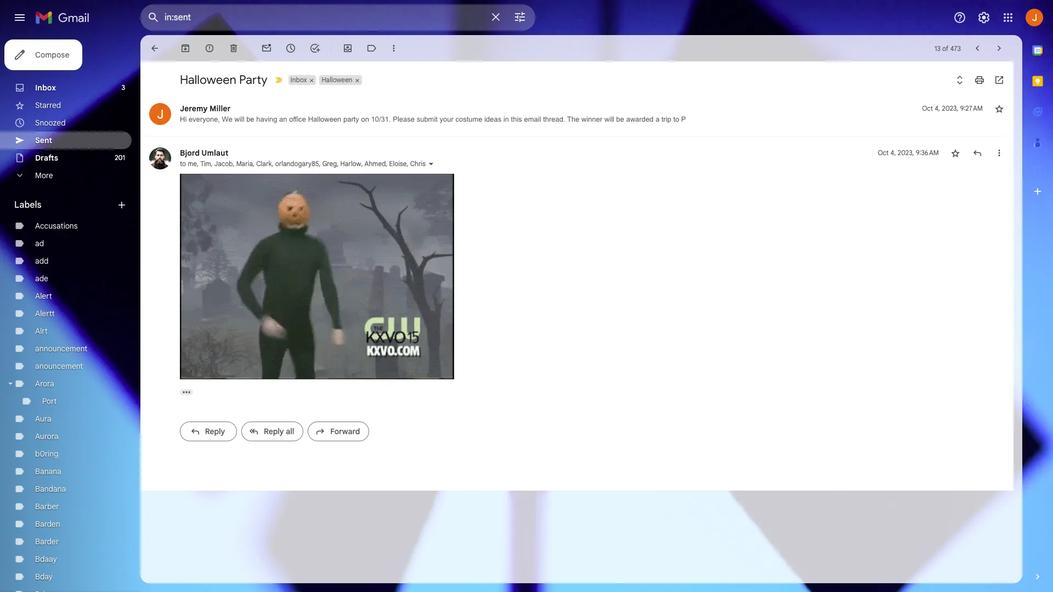 Task type: locate. For each thing, give the bounding box(es) containing it.
please
[[393, 115, 415, 123]]

list
[[140, 92, 1005, 451]]

1 horizontal spatial 4,
[[935, 104, 940, 112]]

inbox inside button
[[291, 76, 307, 84]]

inbox down snooze icon
[[291, 76, 307, 84]]

4, for oct 4, 2023, 9:36 am
[[891, 149, 896, 157]]

oct for oct 4, 2023, 9:36 am
[[878, 149, 889, 157]]

orlandogary85
[[275, 160, 319, 168]]

alrt link
[[35, 326, 48, 336]]

2 be from the left
[[616, 115, 624, 123]]

1 vertical spatial oct
[[878, 149, 889, 157]]

1 horizontal spatial not starred image
[[994, 103, 1005, 114]]

1 horizontal spatial be
[[616, 115, 624, 123]]

settings image
[[978, 11, 991, 24]]

add to tasks image
[[309, 43, 320, 54]]

to left me
[[180, 160, 186, 168]]

ahmed
[[365, 160, 386, 168]]

to
[[673, 115, 679, 123], [180, 160, 186, 168]]

halloween down the "move to inbox" icon
[[322, 76, 353, 84]]

4, left 9:36 am
[[891, 149, 896, 157]]

be
[[246, 115, 254, 123], [616, 115, 624, 123]]

will right the we
[[234, 115, 244, 123]]

0 horizontal spatial 4,
[[891, 149, 896, 157]]

1 horizontal spatial reply
[[264, 427, 284, 436]]

Not starred checkbox
[[994, 103, 1005, 114]]

0 horizontal spatial to
[[180, 160, 186, 168]]

, left harlow
[[337, 160, 339, 168]]

halloween
[[180, 72, 236, 87], [322, 76, 353, 84], [308, 115, 341, 123]]

0 vertical spatial 4,
[[935, 104, 940, 112]]

0 horizontal spatial be
[[246, 115, 254, 123]]

8 , from the left
[[361, 160, 363, 168]]

2023, left 9:36 am
[[898, 149, 914, 157]]

will right winner
[[604, 115, 614, 123]]

201
[[115, 154, 125, 162]]

, left eloise
[[386, 160, 388, 168]]

alertt link
[[35, 309, 55, 319]]

0 vertical spatial not starred image
[[994, 103, 1005, 114]]

labels navigation
[[0, 35, 140, 592]]

1 vertical spatial 2023,
[[898, 149, 914, 157]]

None search field
[[140, 4, 535, 31]]

pumpkin.gif image
[[180, 174, 454, 380]]

your
[[440, 115, 454, 123]]

oct 4, 2023, 9:36 am cell
[[878, 148, 939, 159]]

, left maria
[[233, 160, 235, 168]]

anouncement
[[35, 362, 83, 371]]

barder
[[35, 537, 59, 547]]

0 horizontal spatial not starred image
[[950, 148, 961, 159]]

not starred image right "9:27 am" in the top right of the page
[[994, 103, 1005, 114]]

list containing jeremy miller
[[140, 92, 1005, 451]]

10/31.
[[371, 115, 391, 123]]

reply
[[205, 427, 225, 436], [264, 427, 284, 436]]

tab list
[[1023, 35, 1053, 553]]

jeremy miller
[[180, 104, 231, 114]]

aura
[[35, 414, 51, 424]]

7 , from the left
[[337, 160, 339, 168]]

1 horizontal spatial inbox
[[291, 76, 307, 84]]

oct for oct 4, 2023, 9:27 am
[[922, 104, 933, 112]]

barber
[[35, 502, 59, 512]]

halloween left party
[[308, 115, 341, 123]]

be left having
[[246, 115, 254, 123]]

5 , from the left
[[272, 160, 274, 168]]

1 horizontal spatial 2023,
[[942, 104, 959, 112]]

4, inside oct 4, 2023, 9:27 am cell
[[935, 104, 940, 112]]

inbox inside labels navigation
[[35, 83, 56, 93]]

0 horizontal spatial inbox
[[35, 83, 56, 93]]

more button
[[0, 167, 132, 184]]

eloise
[[389, 160, 407, 168]]

to left p
[[673, 115, 679, 123]]

reply all link
[[241, 422, 304, 441]]

3
[[122, 83, 125, 92]]

1 vertical spatial 4,
[[891, 149, 896, 157]]

0 horizontal spatial oct
[[878, 149, 889, 157]]

1 horizontal spatial oct
[[922, 104, 933, 112]]

halloween party
[[180, 72, 268, 87]]

9:36 am
[[916, 149, 939, 157]]

, down umlaut
[[211, 160, 213, 168]]

13
[[935, 44, 941, 52]]

halloween button
[[319, 75, 354, 85]]

oct
[[922, 104, 933, 112], [878, 149, 889, 157]]

,
[[197, 160, 199, 168], [211, 160, 213, 168], [233, 160, 235, 168], [253, 160, 255, 168], [272, 160, 274, 168], [319, 160, 321, 168], [337, 160, 339, 168], [361, 160, 363, 168], [386, 160, 388, 168], [407, 160, 409, 168]]

the
[[567, 115, 580, 123]]

2 reply from the left
[[264, 427, 284, 436]]

oct left "9:27 am" in the top right of the page
[[922, 104, 933, 112]]

, left orlandogary85
[[272, 160, 274, 168]]

alert link
[[35, 291, 52, 301]]

support image
[[953, 11, 967, 24]]

3 , from the left
[[233, 160, 235, 168]]

0 vertical spatial oct
[[922, 104, 933, 112]]

oct 4, 2023, 9:27 am cell
[[922, 103, 983, 114]]

jacob
[[214, 160, 233, 168]]

not starred image
[[994, 103, 1005, 114], [950, 148, 961, 159]]

port
[[42, 397, 57, 406]]

more image
[[388, 43, 399, 54]]

sent link
[[35, 135, 52, 145]]

oct left 9:36 am
[[878, 149, 889, 157]]

0 vertical spatial to
[[673, 115, 679, 123]]

labels heading
[[14, 200, 116, 211]]

4 , from the left
[[253, 160, 255, 168]]

not starred image for oct 4, 2023, 9:36 am
[[950, 148, 961, 159]]

aurora
[[35, 432, 58, 442]]

halloween inside "button"
[[322, 76, 353, 84]]

winner
[[581, 115, 603, 123]]

arora
[[35, 379, 54, 389]]

inbox up starred link
[[35, 83, 56, 93]]

2023,
[[942, 104, 959, 112], [898, 149, 914, 157]]

, left greg
[[319, 160, 321, 168]]

0 horizontal spatial 2023,
[[898, 149, 914, 157]]

halloween up jeremy miller
[[180, 72, 236, 87]]

, left ahmed
[[361, 160, 363, 168]]

0 vertical spatial 2023,
[[942, 104, 959, 112]]

9 , from the left
[[386, 160, 388, 168]]

download attachment pumpkin.gif image
[[391, 359, 403, 371]]

oct 4, 2023, 9:27 am
[[922, 104, 983, 112]]

greg
[[322, 160, 337, 168]]

1 , from the left
[[197, 160, 199, 168]]

starred link
[[35, 100, 61, 110]]

me
[[188, 160, 197, 168]]

2 , from the left
[[211, 160, 213, 168]]

0 horizontal spatial will
[[234, 115, 244, 123]]

1 horizontal spatial to
[[673, 115, 679, 123]]

ad
[[35, 239, 44, 249]]

, left tim
[[197, 160, 199, 168]]

0 horizontal spatial reply
[[205, 427, 225, 436]]

submit
[[417, 115, 438, 123]]

announcement
[[35, 344, 87, 354]]

be left awarded at top
[[616, 115, 624, 123]]

reply link
[[180, 422, 237, 441]]

save to photos image
[[436, 359, 447, 370]]

chris
[[410, 160, 426, 168]]

1 vertical spatial not starred image
[[950, 148, 961, 159]]

of
[[942, 44, 949, 52]]

4, inside oct 4, 2023, 9:36 am cell
[[891, 149, 896, 157]]

advanced search options image
[[509, 6, 531, 28]]

4, left "9:27 am" in the top right of the page
[[935, 104, 940, 112]]

1 reply from the left
[[205, 427, 225, 436]]

, left clark on the left of the page
[[253, 160, 255, 168]]

anouncement link
[[35, 362, 83, 371]]

drafts link
[[35, 153, 58, 163]]

banana
[[35, 467, 61, 477]]

2023, left "9:27 am" in the top right of the page
[[942, 104, 959, 112]]

, left chris
[[407, 160, 409, 168]]

1 horizontal spatial will
[[604, 115, 614, 123]]

harlow
[[340, 160, 361, 168]]

not starred image right 9:36 am
[[950, 148, 961, 159]]

reply for reply
[[205, 427, 225, 436]]



Task type: describe. For each thing, give the bounding box(es) containing it.
awarded
[[626, 115, 654, 123]]

oct 4, 2023, 9:36 am
[[878, 149, 939, 157]]

add link
[[35, 256, 48, 266]]

4, for oct 4, 2023, 9:27 am
[[935, 104, 940, 112]]

having
[[256, 115, 277, 123]]

all
[[286, 427, 294, 436]]

announcement link
[[35, 344, 87, 354]]

main menu image
[[13, 11, 26, 24]]

sent
[[35, 135, 52, 145]]

Not starred checkbox
[[950, 148, 961, 159]]

1 vertical spatial to
[[180, 160, 186, 168]]

to me , tim , jacob , maria , clark , orlandogary85 , greg , harlow , ahmed , eloise , chris
[[180, 160, 426, 168]]

reply all
[[264, 427, 294, 436]]

email
[[524, 115, 541, 123]]

hi everyone, we will be having an office halloween party on 10/31. please submit your costume ideas in this email thread. the winner will be awarded a trip to p
[[180, 115, 686, 123]]

jeremy
[[180, 104, 208, 114]]

in
[[504, 115, 509, 123]]

barber link
[[35, 502, 59, 512]]

search mail image
[[144, 8, 163, 27]]

show trimmed content image
[[180, 389, 193, 395]]

inbox button
[[288, 75, 308, 85]]

alrt
[[35, 326, 48, 336]]

6 , from the left
[[319, 160, 321, 168]]

bdaay link
[[35, 555, 57, 564]]

we
[[222, 115, 233, 123]]

arora link
[[35, 379, 54, 389]]

maria
[[236, 160, 253, 168]]

back to sent mail image
[[149, 43, 160, 54]]

bjord
[[180, 148, 200, 158]]

alert
[[35, 291, 52, 301]]

bandana
[[35, 484, 66, 494]]

delete image
[[228, 43, 239, 54]]

compose
[[35, 50, 69, 60]]

forward
[[330, 427, 360, 436]]

reply for reply all
[[264, 427, 284, 436]]

more
[[35, 171, 53, 180]]

banana link
[[35, 467, 61, 477]]

compose button
[[4, 39, 83, 70]]

clear search image
[[485, 6, 507, 28]]

Search mail text field
[[165, 12, 483, 23]]

move to inbox image
[[342, 43, 353, 54]]

barden link
[[35, 520, 60, 529]]

b0ring
[[35, 449, 58, 459]]

snoozed link
[[35, 118, 66, 128]]

barder link
[[35, 537, 59, 547]]

on
[[361, 115, 369, 123]]

bday link
[[35, 572, 53, 582]]

office
[[289, 115, 306, 123]]

inbox for inbox button
[[291, 76, 307, 84]]

halloween for halloween
[[322, 76, 353, 84]]

not starred image for oct 4, 2023, 9:27 am
[[994, 103, 1005, 114]]

clark
[[256, 160, 272, 168]]

inbox for the inbox link
[[35, 83, 56, 93]]

snoozed
[[35, 118, 66, 128]]

halloween for halloween party
[[180, 72, 236, 87]]

alertt
[[35, 309, 55, 319]]

labels image
[[366, 43, 377, 54]]

forward link
[[308, 422, 369, 441]]

hi
[[180, 115, 187, 123]]

report spam image
[[204, 43, 215, 54]]

add attachment to drive pumpkin.gif image
[[413, 359, 425, 371]]

bandana link
[[35, 484, 66, 494]]

1 be from the left
[[246, 115, 254, 123]]

gmail image
[[35, 7, 95, 29]]

inbox link
[[35, 83, 56, 93]]

trip
[[662, 115, 671, 123]]

barden
[[35, 520, 60, 529]]

ideas
[[485, 115, 502, 123]]

drafts
[[35, 153, 58, 163]]

thread.
[[543, 115, 565, 123]]

2023, for 9:36 am
[[898, 149, 914, 157]]

everyone,
[[189, 115, 220, 123]]

13 of 473
[[935, 44, 961, 52]]

473
[[950, 44, 961, 52]]

b0ring link
[[35, 449, 58, 459]]

party
[[239, 72, 268, 87]]

an
[[279, 115, 287, 123]]

bjord umlaut
[[180, 148, 229, 158]]

bdaay
[[35, 555, 57, 564]]

accusations
[[35, 221, 78, 231]]

older image
[[994, 43, 1005, 54]]

ade link
[[35, 274, 48, 284]]

show details image
[[428, 161, 435, 167]]

p
[[681, 115, 686, 123]]

costume
[[456, 115, 483, 123]]

party
[[343, 115, 359, 123]]

archive image
[[180, 43, 191, 54]]

accusations link
[[35, 221, 78, 231]]

starred
[[35, 100, 61, 110]]

tim
[[200, 160, 211, 168]]

aura link
[[35, 414, 51, 424]]

2 will from the left
[[604, 115, 614, 123]]

this
[[511, 115, 522, 123]]

10 , from the left
[[407, 160, 409, 168]]

port link
[[42, 397, 57, 406]]

newer image
[[972, 43, 983, 54]]

a
[[656, 115, 660, 123]]

aurora link
[[35, 432, 58, 442]]

9:27 am
[[960, 104, 983, 112]]

ade
[[35, 274, 48, 284]]

ad link
[[35, 239, 44, 249]]

umlaut
[[202, 148, 229, 158]]

miller
[[210, 104, 231, 114]]

2023, for 9:27 am
[[942, 104, 959, 112]]

1 will from the left
[[234, 115, 244, 123]]

snooze image
[[285, 43, 296, 54]]

bday
[[35, 572, 53, 582]]



Task type: vqa. For each thing, say whether or not it's contained in the screenshot.
navigation
no



